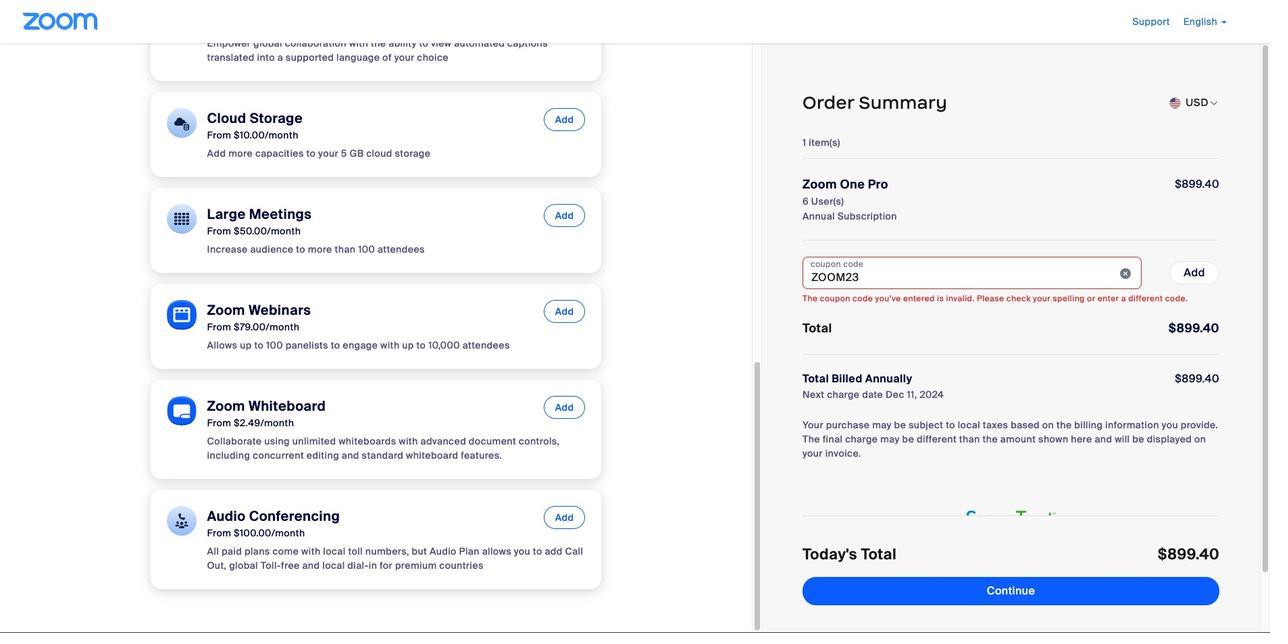 Task type: describe. For each thing, give the bounding box(es) containing it.
total billed annually
[[803, 372, 913, 386]]

taxes
[[983, 419, 1009, 431]]

the inside empower global collaboration with the ability to view automated captions translated into a supported language of your choice
[[371, 37, 386, 50]]

summary
[[859, 92, 948, 114]]

to inside the all paid plans come with local toll numbers, but audio plan allows you to add call out, global toll-free and local dial-in for premium countries
[[533, 546, 542, 558]]

provide.
[[1181, 419, 1219, 431]]

plans
[[245, 546, 270, 558]]

2024
[[920, 389, 944, 401]]

shown
[[1039, 433, 1069, 445]]

controls,
[[519, 436, 560, 448]]

audio inside audio conferencing from $100.00/month
[[207, 508, 246, 525]]

support
[[1133, 16, 1170, 28]]

of
[[383, 52, 392, 64]]

empower
[[207, 37, 251, 50]]

1 horizontal spatial storage
[[395, 148, 431, 160]]

1 vertical spatial code
[[853, 293, 873, 304]]

cloud storage icon image
[[167, 108, 196, 138]]

with inside the all paid plans come with local toll numbers, but audio plan allows you to add call out, global toll-free and local dial-in for premium countries
[[301, 546, 321, 558]]

1
[[803, 137, 807, 149]]

displayed
[[1147, 433, 1192, 445]]

paid
[[222, 546, 242, 558]]

0 vertical spatial more
[[229, 148, 253, 160]]

billing
[[1075, 419, 1103, 431]]

your
[[803, 419, 824, 431]]

advanced
[[421, 436, 466, 448]]

code.
[[1166, 293, 1188, 304]]

final
[[823, 433, 843, 445]]

you inside the all paid plans come with local toll numbers, but audio plan allows you to add call out, global toll-free and local dial-in for premium countries
[[514, 546, 531, 558]]

call
[[565, 546, 583, 558]]

show options image
[[1209, 98, 1220, 109]]

ability
[[389, 37, 417, 50]]

usd button
[[1186, 93, 1209, 113]]

subject
[[909, 419, 944, 431]]

today's
[[803, 545, 857, 564]]

date
[[862, 389, 883, 401]]

your purchase may be subject to local taxes based on the billing information you provide. the final charge may be different than the amount shown here and will be displayed on your invoice.
[[803, 419, 1219, 460]]

add button for zoom whiteboard
[[544, 396, 585, 419]]

from for audio conferencing
[[207, 527, 231, 540]]

zoom for one
[[803, 176, 837, 193]]

to inside empower global collaboration with the ability to view automated captions translated into a supported language of your choice
[[419, 37, 429, 50]]

document
[[469, 436, 516, 448]]

coupon code
[[811, 259, 864, 270]]

2 vertical spatial local
[[322, 560, 345, 572]]

toll
[[348, 546, 363, 558]]

add button for cloud storage
[[544, 108, 585, 131]]

5
[[341, 148, 347, 160]]

0 vertical spatial code
[[843, 259, 864, 270]]

be down information
[[1133, 433, 1145, 445]]

captions
[[507, 37, 548, 50]]

billed
[[832, 372, 863, 386]]

your inside your purchase may be subject to local taxes based on the billing information you provide. the final charge may be different than the amount shown here and will be displayed on your invoice.
[[803, 447, 823, 460]]

dial-
[[348, 560, 369, 572]]

zoom for whiteboard
[[207, 398, 245, 415]]

collaborate
[[207, 436, 262, 448]]

2 up from the left
[[402, 340, 414, 352]]

different inside your purchase may be subject to local taxes based on the billing information you provide. the final charge may be different than the amount shown here and will be displayed on your invoice.
[[917, 433, 957, 445]]

the inside your purchase may be subject to local taxes based on the billing information you provide. the final charge may be different than the amount shown here and will be displayed on your invoice.
[[803, 433, 820, 445]]

zoom one pro
[[803, 176, 889, 193]]

concurrent
[[253, 450, 304, 462]]

capacities
[[255, 148, 304, 160]]

to right audience
[[296, 244, 305, 256]]

1 up from the left
[[240, 340, 252, 352]]

secure trust image
[[957, 501, 1065, 540]]

6 user(s) annual subscription
[[803, 195, 897, 222]]

your inside empower global collaboration with the ability to view automated captions translated into a supported language of your choice
[[394, 52, 415, 64]]

for
[[380, 560, 393, 572]]

0 vertical spatial charge
[[827, 389, 860, 401]]

audio conferencing from $100.00/month
[[207, 508, 340, 540]]

plan
[[459, 546, 480, 558]]

meetings
[[249, 206, 312, 223]]

increase
[[207, 244, 248, 256]]

user(s)
[[811, 195, 844, 207]]

invoice.
[[826, 447, 861, 460]]

features.
[[461, 450, 502, 462]]

automated
[[454, 37, 505, 50]]

using
[[264, 436, 290, 448]]

to inside your purchase may be subject to local taxes based on the billing information you provide. the final charge may be different than the amount shown here and will be displayed on your invoice.
[[946, 419, 956, 431]]

audience
[[250, 244, 294, 256]]

1 vertical spatial on
[[1195, 433, 1207, 445]]

translated
[[207, 52, 255, 64]]

zoom logo image
[[23, 13, 97, 30]]

to down $79.00/month at the bottom of the page
[[254, 340, 264, 352]]

allows up to 100 panelists to engage with up to 10,000 attendees
[[207, 340, 510, 352]]

one
[[840, 176, 865, 193]]

coupon code text field
[[803, 257, 1142, 289]]

based
[[1011, 419, 1040, 431]]

supported
[[286, 52, 334, 64]]

1 horizontal spatial attendees
[[463, 340, 510, 352]]

all paid plans come with local toll numbers, but audio plan allows you to add call out, global toll-free and local dial-in for premium countries
[[207, 546, 583, 572]]

enter
[[1098, 293, 1119, 304]]

unlimited
[[292, 436, 336, 448]]

usd
[[1186, 96, 1209, 109]]

0 horizontal spatial attendees
[[378, 244, 425, 256]]

annually
[[866, 372, 913, 386]]

add button for zoom webinars
[[544, 300, 585, 323]]

total for total billed annually
[[803, 372, 829, 386]]

annual
[[803, 210, 835, 222]]

zoom for webinars
[[207, 302, 245, 319]]

from for zoom webinars
[[207, 321, 231, 333]]

increase audience to more than 100 attendees
[[207, 244, 425, 256]]

premium
[[395, 560, 437, 572]]

large
[[207, 206, 246, 223]]

please
[[977, 293, 1004, 304]]

you inside your purchase may be subject to local taxes based on the billing information you provide. the final charge may be different than the amount shown here and will be displayed on your invoice.
[[1162, 419, 1178, 431]]

total for total
[[803, 320, 832, 337]]

numbers,
[[365, 546, 409, 558]]

0 horizontal spatial 100
[[266, 340, 283, 352]]

$100.00/month
[[234, 527, 305, 540]]

choice
[[417, 52, 449, 64]]

your right check
[[1033, 293, 1051, 304]]

and inside the all paid plans come with local toll numbers, but audio plan allows you to add call out, global toll-free and local dial-in for premium countries
[[302, 560, 320, 572]]

add button for audio conferencing
[[544, 506, 585, 529]]

but
[[412, 546, 427, 558]]

be down subject
[[903, 433, 914, 445]]



Task type: locate. For each thing, give the bounding box(es) containing it.
100
[[358, 244, 375, 256], [266, 340, 283, 352]]

total up billed
[[803, 320, 832, 337]]

from down large
[[207, 225, 231, 238]]

code left you've
[[853, 293, 873, 304]]

1 vertical spatial 100
[[266, 340, 283, 352]]

charge inside your purchase may be subject to local taxes based on the billing information you provide. the final charge may be different than the amount shown here and will be displayed on your invoice.
[[845, 433, 878, 445]]

entered
[[903, 293, 935, 304]]

a
[[278, 52, 283, 64], [1122, 293, 1126, 304]]

$79.00/month
[[234, 321, 300, 333]]

1 vertical spatial allows
[[482, 546, 512, 558]]

or
[[1087, 293, 1096, 304]]

the down 'taxes' on the right
[[983, 433, 998, 445]]

2 vertical spatial zoom
[[207, 398, 245, 415]]

up down $79.00/month at the bottom of the page
[[240, 340, 252, 352]]

1 vertical spatial coupon
[[820, 293, 851, 304]]

0 horizontal spatial the
[[371, 37, 386, 50]]

empower global collaboration with the ability to view automated captions translated into a supported language of your choice
[[207, 37, 548, 64]]

from for zoom whiteboard
[[207, 417, 231, 429]]

your
[[394, 52, 415, 64], [318, 148, 339, 160], [1033, 293, 1051, 304], [803, 447, 823, 460]]

0 horizontal spatial audio
[[207, 508, 246, 525]]

the down your
[[803, 433, 820, 445]]

0 horizontal spatial up
[[240, 340, 252, 352]]

cloud right the gb
[[366, 148, 392, 160]]

1 horizontal spatial the
[[983, 433, 998, 445]]

1 vertical spatial the
[[803, 433, 820, 445]]

local left toll
[[323, 546, 346, 558]]

large meetings icon image
[[167, 204, 196, 234]]

0 vertical spatial different
[[1129, 293, 1163, 304]]

0 vertical spatial the
[[371, 37, 386, 50]]

2 horizontal spatial the
[[1057, 419, 1072, 431]]

you
[[1162, 419, 1178, 431], [514, 546, 531, 558]]

0 vertical spatial 100
[[358, 244, 375, 256]]

whiteboard
[[249, 398, 326, 415]]

0 vertical spatial coupon
[[811, 259, 841, 270]]

amount
[[1001, 433, 1036, 445]]

add button for large meetings
[[544, 204, 585, 227]]

0 horizontal spatial you
[[514, 546, 531, 558]]

more right the add
[[229, 148, 253, 160]]

from inside audio conferencing from $100.00/month
[[207, 527, 231, 540]]

item(s)
[[809, 137, 841, 149]]

a right 'into'
[[278, 52, 283, 64]]

zoom up $79.00/month at the bottom of the page
[[207, 302, 245, 319]]

1 vertical spatial storage
[[395, 148, 431, 160]]

and left will
[[1095, 433, 1113, 445]]

on up shown
[[1043, 419, 1054, 431]]

engage
[[343, 340, 378, 352]]

charge down billed
[[827, 389, 860, 401]]

add for webinars
[[555, 306, 574, 318]]

local left 'taxes' on the right
[[958, 419, 981, 431]]

global inside the all paid plans come with local toll numbers, but audio plan allows you to add call out, global toll-free and local dial-in for premium countries
[[229, 560, 258, 572]]

coupon down coupon code on the right
[[820, 293, 851, 304]]

0 vertical spatial attendees
[[378, 244, 425, 256]]

1 horizontal spatial up
[[402, 340, 414, 352]]

0 vertical spatial the
[[803, 293, 818, 304]]

0 vertical spatial local
[[958, 419, 981, 431]]

11,
[[907, 389, 918, 401]]

0 vertical spatial and
[[1095, 433, 1113, 445]]

purchase
[[826, 419, 870, 431]]

5 from from the top
[[207, 527, 231, 540]]

dec
[[886, 389, 905, 401]]

zoom inside zoom webinars from $79.00/month
[[207, 302, 245, 319]]

1 horizontal spatial allows
[[482, 546, 512, 558]]

1 vertical spatial cloud
[[366, 148, 392, 160]]

0 vertical spatial total
[[803, 320, 832, 337]]

english
[[1184, 16, 1218, 28]]

zoom webinars icon image
[[167, 300, 196, 330]]

allows down zoom webinars from $79.00/month
[[207, 340, 237, 352]]

allows inside the all paid plans come with local toll numbers, but audio plan allows you to add call out, global toll-free and local dial-in for premium countries
[[482, 546, 512, 558]]

1 vertical spatial global
[[229, 560, 258, 572]]

from inside zoom webinars from $79.00/month
[[207, 321, 231, 333]]

1 vertical spatial the
[[1057, 419, 1072, 431]]

0 vertical spatial on
[[1043, 419, 1054, 431]]

cloud storage from $10.00/month
[[207, 110, 303, 142]]

from for cloud storage
[[207, 129, 231, 142]]

and down whiteboards
[[342, 450, 359, 462]]

than inside your purchase may be subject to local taxes based on the billing information you provide. the final charge may be different than the amount shown here and will be displayed on your invoice.
[[959, 433, 980, 445]]

into
[[257, 52, 275, 64]]

local inside your purchase may be subject to local taxes based on the billing information you provide. the final charge may be different than the amount shown here and will be displayed on your invoice.
[[958, 419, 981, 431]]

0 vertical spatial cloud
[[207, 110, 246, 127]]

with inside collaborate using unlimited whiteboards with advanced document controls, including concurrent editing and standard whiteboard features.
[[399, 436, 418, 448]]

1 vertical spatial local
[[323, 546, 346, 558]]

from for large meetings
[[207, 225, 231, 238]]

2 the from the top
[[803, 433, 820, 445]]

1 vertical spatial a
[[1122, 293, 1126, 304]]

1 horizontal spatial than
[[959, 433, 980, 445]]

coupon down annual
[[811, 259, 841, 270]]

allows right plan
[[482, 546, 512, 558]]

language
[[337, 52, 380, 64]]

to left engage
[[331, 340, 340, 352]]

your left 5
[[318, 148, 339, 160]]

countries
[[439, 560, 484, 572]]

to
[[419, 37, 429, 50], [306, 148, 316, 160], [296, 244, 305, 256], [254, 340, 264, 352], [331, 340, 340, 352], [417, 340, 426, 352], [946, 419, 956, 431], [533, 546, 542, 558]]

cloud
[[207, 110, 246, 127], [366, 148, 392, 160]]

global
[[253, 37, 282, 50], [229, 560, 258, 572]]

add
[[555, 114, 574, 126], [555, 210, 574, 222], [1184, 266, 1206, 280], [555, 306, 574, 318], [555, 402, 574, 414], [555, 512, 574, 524], [545, 546, 563, 558]]

from right zoom webinars icon
[[207, 321, 231, 333]]

4 from from the top
[[207, 417, 231, 429]]

be left subject
[[894, 419, 906, 431]]

and
[[1095, 433, 1113, 445], [342, 450, 359, 462], [302, 560, 320, 572]]

1 horizontal spatial audio
[[430, 546, 457, 558]]

be
[[894, 419, 906, 431], [903, 433, 914, 445], [1133, 433, 1145, 445]]

0 vertical spatial zoom
[[803, 176, 837, 193]]

0 vertical spatial you
[[1162, 419, 1178, 431]]

0 horizontal spatial a
[[278, 52, 283, 64]]

0 vertical spatial global
[[253, 37, 282, 50]]

from inside the large meetings from $50.00/month
[[207, 225, 231, 238]]

with up whiteboard
[[399, 436, 418, 448]]

come
[[273, 546, 299, 558]]

1 vertical spatial more
[[308, 244, 332, 256]]

0 vertical spatial than
[[335, 244, 356, 256]]

with inside empower global collaboration with the ability to view automated captions translated into a supported language of your choice
[[349, 37, 368, 50]]

attendees
[[378, 244, 425, 256], [463, 340, 510, 352]]

1 horizontal spatial and
[[342, 450, 359, 462]]

1 horizontal spatial a
[[1122, 293, 1126, 304]]

out,
[[207, 560, 227, 572]]

audio up paid
[[207, 508, 246, 525]]

order
[[803, 92, 855, 114]]

more right audience
[[308, 244, 332, 256]]

1 horizontal spatial 100
[[358, 244, 375, 256]]

1 vertical spatial zoom
[[207, 302, 245, 319]]

you up displayed
[[1162, 419, 1178, 431]]

audio inside the all paid plans come with local toll numbers, but audio plan allows you to add call out, global toll-free and local dial-in for premium countries
[[430, 546, 457, 558]]

storage inside cloud storage from $10.00/month
[[250, 110, 303, 127]]

1 vertical spatial total
[[803, 372, 829, 386]]

and inside your purchase may be subject to local taxes based on the billing information you provide. the final charge may be different than the amount shown here and will be displayed on your invoice.
[[1095, 433, 1113, 445]]

2 horizontal spatial and
[[1095, 433, 1113, 445]]

2 vertical spatial the
[[983, 433, 998, 445]]

next
[[803, 389, 825, 401]]

the up shown
[[1057, 419, 1072, 431]]

global down paid
[[229, 560, 258, 572]]

with up "language"
[[349, 37, 368, 50]]

1 the from the top
[[803, 293, 818, 304]]

free
[[281, 560, 300, 572]]

global inside empower global collaboration with the ability to view automated captions translated into a supported language of your choice
[[253, 37, 282, 50]]

to right capacities
[[306, 148, 316, 160]]

1 vertical spatial charge
[[845, 433, 878, 445]]

continue
[[987, 584, 1035, 598]]

1 horizontal spatial on
[[1195, 433, 1207, 445]]

1 vertical spatial audio
[[430, 546, 457, 558]]

1 vertical spatial different
[[917, 433, 957, 445]]

information
[[1106, 419, 1159, 431]]

collaborate using unlimited whiteboards with advanced document controls, including concurrent editing and standard whiteboard features.
[[207, 436, 560, 462]]

will
[[1115, 433, 1130, 445]]

local left "dial-"
[[322, 560, 345, 572]]

toll-
[[261, 560, 281, 572]]

2 vertical spatial and
[[302, 560, 320, 572]]

1 vertical spatial and
[[342, 450, 359, 462]]

1 vertical spatial than
[[959, 433, 980, 445]]

0 horizontal spatial cloud
[[207, 110, 246, 127]]

the up of
[[371, 37, 386, 50]]

on down 'provide.'
[[1195, 433, 1207, 445]]

on
[[1043, 419, 1054, 431], [1195, 433, 1207, 445]]

1 horizontal spatial you
[[1162, 419, 1178, 431]]

from up all
[[207, 527, 231, 540]]

with right engage
[[380, 340, 400, 352]]

add for storage
[[555, 114, 574, 126]]

audio up countries
[[430, 546, 457, 558]]

support link
[[1133, 16, 1170, 28]]

0 horizontal spatial storage
[[250, 110, 303, 127]]

to left 10,000
[[417, 340, 426, 352]]

0 horizontal spatial allows
[[207, 340, 237, 352]]

1 vertical spatial may
[[881, 433, 900, 445]]

0 vertical spatial a
[[278, 52, 283, 64]]

3 from from the top
[[207, 321, 231, 333]]

0 horizontal spatial than
[[335, 244, 356, 256]]

a right enter
[[1122, 293, 1126, 304]]

a inside empower global collaboration with the ability to view automated captions translated into a supported language of your choice
[[278, 52, 283, 64]]

6
[[803, 195, 809, 207]]

10,000
[[429, 340, 460, 352]]

audio conferencing icon image
[[167, 506, 196, 536]]

$899.40
[[1175, 177, 1220, 191], [1169, 320, 1220, 337], [1175, 372, 1220, 386], [1158, 545, 1220, 564]]

cloud inside cloud storage from $10.00/month
[[207, 110, 246, 127]]

total up the next
[[803, 372, 829, 386]]

add
[[207, 148, 226, 160]]

total
[[861, 545, 897, 564]]

zoom inside zoom whiteboard from $2.49/month
[[207, 398, 245, 415]]

invalid.
[[946, 293, 975, 304]]

may down next charge date dec 11, 2024
[[873, 419, 892, 431]]

up left 10,000
[[402, 340, 414, 352]]

different down subject
[[917, 433, 957, 445]]

from up collaborate
[[207, 417, 231, 429]]

0 horizontal spatial more
[[229, 148, 253, 160]]

add for conferencing
[[555, 512, 574, 524]]

local
[[958, 419, 981, 431], [323, 546, 346, 558], [322, 560, 345, 572]]

code down subscription
[[843, 259, 864, 270]]

0 vertical spatial audio
[[207, 508, 246, 525]]

add inside the all paid plans come with local toll numbers, but audio plan allows you to add call out, global toll-free and local dial-in for premium countries
[[545, 546, 563, 558]]

zoom up collaborate
[[207, 398, 245, 415]]

add for meetings
[[555, 210, 574, 222]]

your down ability
[[394, 52, 415, 64]]

0 vertical spatial allows
[[207, 340, 237, 352]]

large meetings from $50.00/month
[[207, 206, 312, 238]]

to right subject
[[946, 419, 956, 431]]

conferencing
[[249, 508, 340, 525]]

1 vertical spatial attendees
[[463, 340, 510, 352]]

collaboration
[[285, 37, 347, 50]]

0 horizontal spatial different
[[917, 433, 957, 445]]

1 item(s)
[[803, 137, 841, 149]]

global up 'into'
[[253, 37, 282, 50]]

including
[[207, 450, 250, 462]]

standard
[[362, 450, 404, 462]]

0 vertical spatial may
[[873, 419, 892, 431]]

check
[[1007, 293, 1031, 304]]

subscription
[[838, 210, 897, 222]]

add button
[[544, 108, 585, 131], [544, 204, 585, 227], [1170, 262, 1220, 284], [544, 300, 585, 323], [544, 396, 585, 419], [544, 506, 585, 529]]

spelling
[[1053, 293, 1085, 304]]

1 total from the top
[[803, 320, 832, 337]]

allows
[[207, 340, 237, 352], [482, 546, 512, 558]]

different left code.
[[1129, 293, 1163, 304]]

1 vertical spatial you
[[514, 546, 531, 558]]

here
[[1071, 433, 1092, 445]]

from up the add
[[207, 129, 231, 142]]

cloud up the add
[[207, 110, 246, 127]]

$2.49/month
[[234, 417, 294, 429]]

0 vertical spatial storage
[[250, 110, 303, 127]]

add more capacities to your 5 gb cloud storage
[[207, 148, 431, 160]]

zoom whiteboard icon image
[[167, 396, 196, 426]]

charge down purchase
[[845, 433, 878, 445]]

the coupon code you've entered is invalid. please check your spelling or enter a different code. alert
[[803, 293, 1220, 304]]

0 horizontal spatial on
[[1043, 419, 1054, 431]]

with right come
[[301, 546, 321, 558]]

1 from from the top
[[207, 129, 231, 142]]

1 horizontal spatial more
[[308, 244, 332, 256]]

1 horizontal spatial different
[[1129, 293, 1163, 304]]

with
[[349, 37, 368, 50], [380, 340, 400, 352], [399, 436, 418, 448], [301, 546, 321, 558]]

storage right the gb
[[395, 148, 431, 160]]

2 total from the top
[[803, 372, 829, 386]]

may
[[873, 419, 892, 431], [881, 433, 900, 445]]

2 from from the top
[[207, 225, 231, 238]]

1 horizontal spatial cloud
[[366, 148, 392, 160]]

zoom webinars from $79.00/month
[[207, 302, 311, 333]]

from inside zoom whiteboard from $2.49/month
[[207, 417, 231, 429]]

to up choice
[[419, 37, 429, 50]]

whiteboards
[[339, 436, 396, 448]]

code
[[843, 259, 864, 270], [853, 293, 873, 304]]

the
[[803, 293, 818, 304], [803, 433, 820, 445]]

add for whiteboard
[[555, 402, 574, 414]]

in
[[369, 560, 377, 572]]

panelists
[[286, 340, 328, 352]]

storage up $10.00/month
[[250, 110, 303, 127]]

$10.00/month
[[234, 129, 299, 142]]

and inside collaborate using unlimited whiteboards with advanced document controls, including concurrent editing and standard whiteboard features.
[[342, 450, 359, 462]]

may down dec
[[881, 433, 900, 445]]

from inside cloud storage from $10.00/month
[[207, 129, 231, 142]]

view
[[431, 37, 452, 50]]

webinars
[[249, 302, 311, 319]]

and right the free
[[302, 560, 320, 572]]

zoom up user(s)
[[803, 176, 837, 193]]

0 horizontal spatial and
[[302, 560, 320, 572]]

to left call
[[533, 546, 542, 558]]

is
[[937, 293, 944, 304]]

charge
[[827, 389, 860, 401], [845, 433, 878, 445]]

the down coupon code on the right
[[803, 293, 818, 304]]

you left call
[[514, 546, 531, 558]]

gb
[[350, 148, 364, 160]]

your down the final
[[803, 447, 823, 460]]



Task type: vqa. For each thing, say whether or not it's contained in the screenshot.
Audio in All paid plans come with local toll numbers, but Audio Plan allows you to add Call Out, global Toll-free and local dial-in for premium countries
yes



